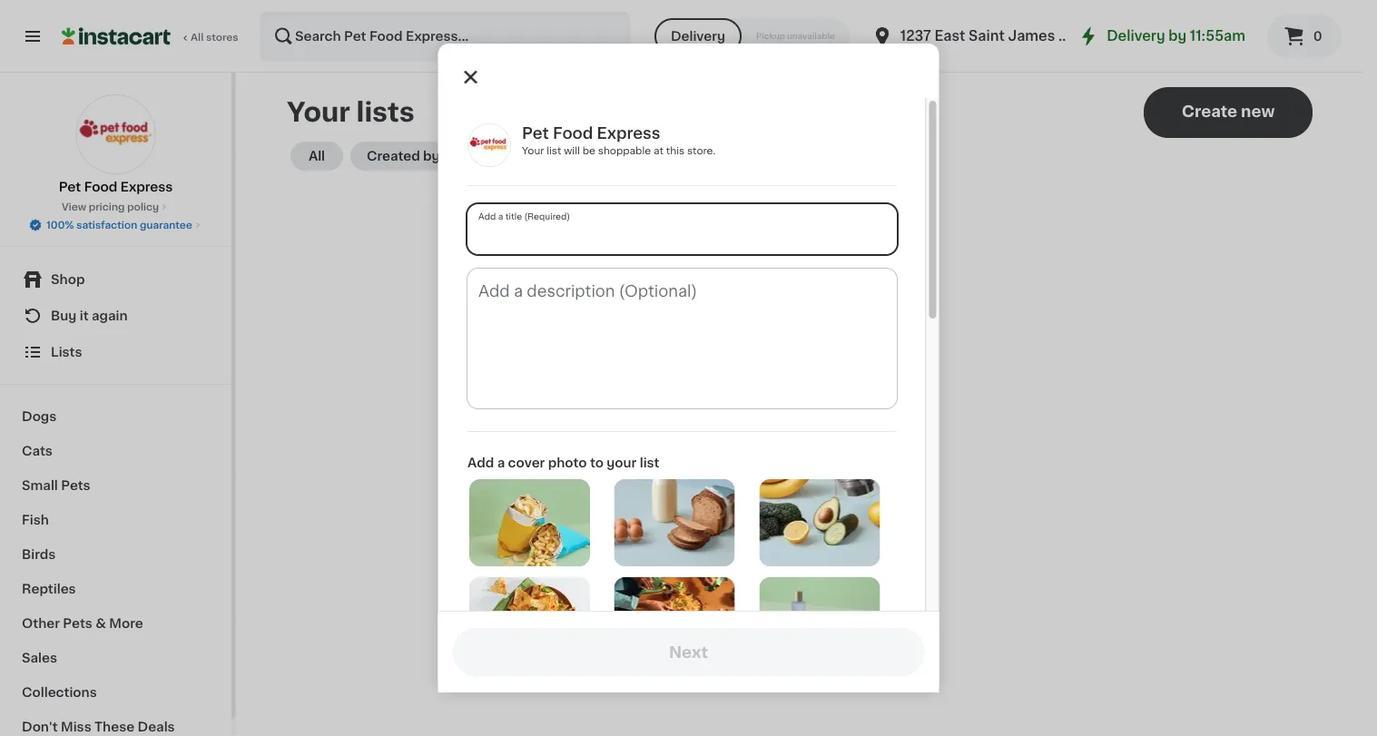 Task type: locate. For each thing, give the bounding box(es) containing it.
don't miss these deals
[[22, 721, 175, 734]]

1 horizontal spatial delivery
[[1107, 30, 1165, 43]]

pets right small
[[61, 479, 90, 492]]

cats link
[[11, 434, 221, 468]]

a
[[497, 457, 504, 469]]

1 horizontal spatial be
[[818, 397, 834, 409]]

1 vertical spatial pet
[[59, 181, 81, 193]]

james
[[1008, 30, 1055, 43]]

will
[[564, 146, 580, 156], [794, 397, 814, 409]]

0 vertical spatial pets
[[61, 479, 90, 492]]

list right your
[[639, 457, 659, 469]]

0 vertical spatial express
[[596, 126, 660, 141]]

0 horizontal spatial pet food express logo image
[[76, 94, 156, 174]]

all inside all stores link
[[191, 32, 204, 42]]

1 horizontal spatial list
[[639, 457, 659, 469]]

pricing
[[89, 202, 125, 212]]

0 vertical spatial list
[[546, 146, 561, 156]]

will left shoppable on the left of page
[[564, 146, 580, 156]]

1 vertical spatial pets
[[63, 617, 92, 630]]

pets
[[61, 479, 90, 492], [63, 617, 92, 630]]

0 horizontal spatial all
[[191, 32, 204, 42]]

pet food express logo image inside list_add_items dialog
[[467, 123, 511, 167]]

0 vertical spatial will
[[564, 146, 580, 156]]

pet food express logo image right me
[[467, 123, 511, 167]]

pets left the &
[[63, 617, 92, 630]]

all inside all button
[[309, 150, 325, 163]]

your inside the pet food express your list will be shoppable at this store.
[[522, 146, 544, 156]]

create
[[750, 397, 791, 409]]

view pricing policy link
[[62, 200, 170, 214]]

lists link
[[11, 334, 221, 370]]

cats
[[22, 445, 53, 458]]

delivery for delivery by 11:55am
[[1107, 30, 1165, 43]]

here.
[[879, 397, 910, 409]]

by left me
[[423, 150, 440, 163]]

pet inside the pet food express your list will be shoppable at this store.
[[522, 126, 549, 141]]

1 horizontal spatial will
[[794, 397, 814, 409]]

0 vertical spatial lists
[[51, 346, 82, 359]]

view
[[62, 202, 86, 212]]

1 horizontal spatial lists
[[689, 397, 719, 409]]

buy
[[51, 310, 77, 322]]

all left stores
[[191, 32, 204, 42]]

lists down buy on the top left of page
[[51, 346, 82, 359]]

lists you create will be saved here.
[[689, 397, 910, 409]]

1 horizontal spatial food
[[552, 126, 593, 141]]

0 horizontal spatial delivery
[[671, 30, 725, 43]]

lists left 'you'
[[689, 397, 719, 409]]

lists
[[51, 346, 82, 359], [689, 397, 719, 409]]

your up all button
[[287, 99, 350, 125]]

express for pet food express
[[120, 181, 173, 193]]

0 horizontal spatial be
[[582, 146, 595, 156]]

0
[[1313, 30, 1322, 43]]

0 button
[[1267, 15, 1342, 58]]

1 horizontal spatial all
[[309, 150, 325, 163]]

pet
[[522, 126, 549, 141], [59, 181, 81, 193]]

all down your lists at the top of page
[[309, 150, 325, 163]]

by for created
[[423, 150, 440, 163]]

1 vertical spatial your
[[522, 146, 544, 156]]

don't miss these deals link
[[11, 710, 221, 736]]

created
[[367, 150, 420, 163]]

100%
[[46, 220, 74, 230]]

0 horizontal spatial lists
[[51, 346, 82, 359]]

pet food express logo image
[[76, 94, 156, 174], [467, 123, 511, 167]]

0 horizontal spatial your
[[287, 99, 350, 125]]

miss
[[61, 721, 91, 734]]

street
[[1058, 30, 1102, 43]]

express up shoppable on the left of page
[[596, 126, 660, 141]]

be
[[582, 146, 595, 156], [818, 397, 834, 409]]

0 vertical spatial all
[[191, 32, 204, 42]]

be left shoppable on the left of page
[[582, 146, 595, 156]]

all stores
[[191, 32, 238, 42]]

100% satisfaction guarantee
[[46, 220, 192, 230]]

small pets
[[22, 479, 90, 492]]

reptiles
[[22, 583, 76, 596]]

1 vertical spatial list
[[639, 457, 659, 469]]

by inside button
[[423, 150, 440, 163]]

list inside the pet food express your list will be shoppable at this store.
[[546, 146, 561, 156]]

new
[[1241, 104, 1275, 119]]

express inside the pet food express your list will be shoppable at this store.
[[596, 126, 660, 141]]

pet food express logo image up pet food express
[[76, 94, 156, 174]]

store.
[[687, 146, 715, 156]]

0 horizontal spatial will
[[564, 146, 580, 156]]

1 vertical spatial be
[[818, 397, 834, 409]]

small pets link
[[11, 468, 221, 503]]

express
[[596, 126, 660, 141], [120, 181, 173, 193]]

pet for pet food express
[[59, 181, 81, 193]]

lists for lists
[[51, 346, 82, 359]]

be left the saved
[[818, 397, 834, 409]]

1237 east saint james street
[[900, 30, 1102, 43]]

1 horizontal spatial pet
[[522, 126, 549, 141]]

me
[[443, 150, 464, 163]]

at
[[653, 146, 663, 156]]

1 horizontal spatial by
[[1169, 30, 1187, 43]]

small
[[22, 479, 58, 492]]

east
[[935, 30, 965, 43]]

None text field
[[467, 269, 896, 409]]

shoppable
[[598, 146, 651, 156]]

1 vertical spatial express
[[120, 181, 173, 193]]

delivery inside button
[[671, 30, 725, 43]]

0 vertical spatial be
[[582, 146, 595, 156]]

satisfaction
[[76, 220, 137, 230]]

1 vertical spatial will
[[794, 397, 814, 409]]

Add a title (Required) text field
[[467, 204, 896, 254]]

collections
[[22, 686, 97, 699]]

a bunch of kale, a sliced lemon, a half of an avocado, a cucumber, a bunch of bananas, and a blender. image
[[759, 479, 880, 566]]

0 horizontal spatial by
[[423, 150, 440, 163]]

0 horizontal spatial express
[[120, 181, 173, 193]]

0 vertical spatial pet
[[522, 126, 549, 141]]

by for delivery
[[1169, 30, 1187, 43]]

0 vertical spatial by
[[1169, 30, 1187, 43]]

other
[[22, 617, 60, 630]]

list
[[546, 146, 561, 156], [639, 457, 659, 469]]

all
[[191, 32, 204, 42], [309, 150, 325, 163]]

0 horizontal spatial pet
[[59, 181, 81, 193]]

express up policy
[[120, 181, 173, 193]]

two bags of chips open. image
[[469, 479, 590, 566]]

all for all
[[309, 150, 325, 163]]

pets for other
[[63, 617, 92, 630]]

1 vertical spatial food
[[84, 181, 117, 193]]

1 horizontal spatial your
[[522, 146, 544, 156]]

lists
[[356, 99, 414, 125]]

0 vertical spatial food
[[552, 126, 593, 141]]

0 horizontal spatial food
[[84, 181, 117, 193]]

your
[[287, 99, 350, 125], [522, 146, 544, 156]]

food inside the pet food express your list will be shoppable at this store.
[[552, 126, 593, 141]]

1 vertical spatial by
[[423, 150, 440, 163]]

your right me
[[522, 146, 544, 156]]

1 horizontal spatial express
[[596, 126, 660, 141]]

list left shoppable on the left of page
[[546, 146, 561, 156]]

food
[[552, 126, 593, 141], [84, 181, 117, 193]]

view pricing policy
[[62, 202, 159, 212]]

all button
[[291, 142, 343, 171]]

by left the 11:55am
[[1169, 30, 1187, 43]]

1 vertical spatial lists
[[689, 397, 719, 409]]

&
[[95, 617, 106, 630]]

1 horizontal spatial pet food express logo image
[[467, 123, 511, 167]]

pet for pet food express your list will be shoppable at this store.
[[522, 126, 549, 141]]

0 horizontal spatial list
[[546, 146, 561, 156]]

by
[[1169, 30, 1187, 43], [423, 150, 440, 163]]

will right create
[[794, 397, 814, 409]]

1 vertical spatial all
[[309, 150, 325, 163]]

100% satisfaction guarantee button
[[28, 214, 203, 232]]

a carton of 6 eggs, an open loaf of bread, and a small bottle of milk. image
[[614, 479, 735, 566]]

None search field
[[260, 11, 631, 62]]

fish link
[[11, 503, 221, 537]]



Task type: vqa. For each thing, say whether or not it's contained in the screenshot.
"Miss"
yes



Task type: describe. For each thing, give the bounding box(es) containing it.
instacart logo image
[[62, 25, 171, 47]]

cover
[[508, 457, 545, 469]]

shop
[[51, 273, 85, 286]]

delivery button
[[654, 18, 742, 54]]

don't
[[22, 721, 58, 734]]

1237
[[900, 30, 931, 43]]

it
[[80, 310, 89, 322]]

add a cover photo to your list
[[467, 457, 659, 469]]

dogs link
[[11, 399, 221, 434]]

all for all stores
[[191, 32, 204, 42]]

add
[[467, 457, 494, 469]]

fish
[[22, 514, 49, 527]]

create new
[[1182, 104, 1275, 119]]

food for pet food express your list will be shoppable at this store.
[[552, 126, 593, 141]]

again
[[92, 310, 128, 322]]

all stores link
[[62, 11, 240, 62]]

created by me
[[367, 150, 464, 163]]

delivery by 11:55am
[[1107, 30, 1246, 43]]

delivery by 11:55am link
[[1078, 25, 1246, 47]]

your lists
[[287, 99, 414, 125]]

dogs
[[22, 410, 57, 423]]

saint
[[969, 30, 1005, 43]]

cotton pads, ointment, cream, and bottle of liquid. image
[[759, 577, 880, 664]]

saved
[[837, 397, 875, 409]]

collections link
[[11, 675, 221, 710]]

other pets & more
[[22, 617, 143, 630]]

delivery for delivery
[[671, 30, 725, 43]]

stores
[[206, 32, 238, 42]]

reptiles link
[[11, 572, 221, 606]]

create
[[1182, 104, 1237, 119]]

buy it again link
[[11, 298, 221, 334]]

lists for lists you create will be saved here.
[[689, 397, 719, 409]]

deals
[[138, 721, 175, 734]]

other pets & more link
[[11, 606, 221, 641]]

birds link
[[11, 537, 221, 572]]

these
[[94, 721, 134, 734]]

sales
[[22, 652, 57, 665]]

more
[[109, 617, 143, 630]]

will inside the pet food express your list will be shoppable at this store.
[[564, 146, 580, 156]]

policy
[[127, 202, 159, 212]]

guarantee
[[140, 220, 192, 230]]

you
[[723, 397, 747, 409]]

to
[[590, 457, 603, 469]]

pet food express your list will be shoppable at this store.
[[522, 126, 715, 156]]

service type group
[[654, 18, 850, 54]]

express for pet food express your list will be shoppable at this store.
[[596, 126, 660, 141]]

a table with people sitting around it with nachos and cheese, guacamole, and mixed chips. image
[[614, 577, 735, 664]]

buy it again
[[51, 310, 128, 322]]

pet food express
[[59, 181, 173, 193]]

11:55am
[[1190, 30, 1246, 43]]

create new button
[[1144, 87, 1313, 138]]

pet food express link
[[59, 94, 173, 196]]

none text field inside list_add_items dialog
[[467, 269, 896, 409]]

list_add_items dialog
[[438, 44, 939, 736]]

pet food express logo image inside pet food express link
[[76, 94, 156, 174]]

0 vertical spatial your
[[287, 99, 350, 125]]

your
[[606, 457, 636, 469]]

1237 east saint james street button
[[871, 11, 1102, 62]]

sales link
[[11, 641, 221, 675]]

be inside the pet food express your list will be shoppable at this store.
[[582, 146, 595, 156]]

photo
[[548, 457, 586, 469]]

this
[[666, 146, 684, 156]]

shop link
[[11, 261, 221, 298]]

bowl of nachos covered in cheese. image
[[469, 577, 590, 664]]

pets for small
[[61, 479, 90, 492]]

birds
[[22, 548, 56, 561]]

food for pet food express
[[84, 181, 117, 193]]

created by me button
[[350, 142, 480, 171]]



